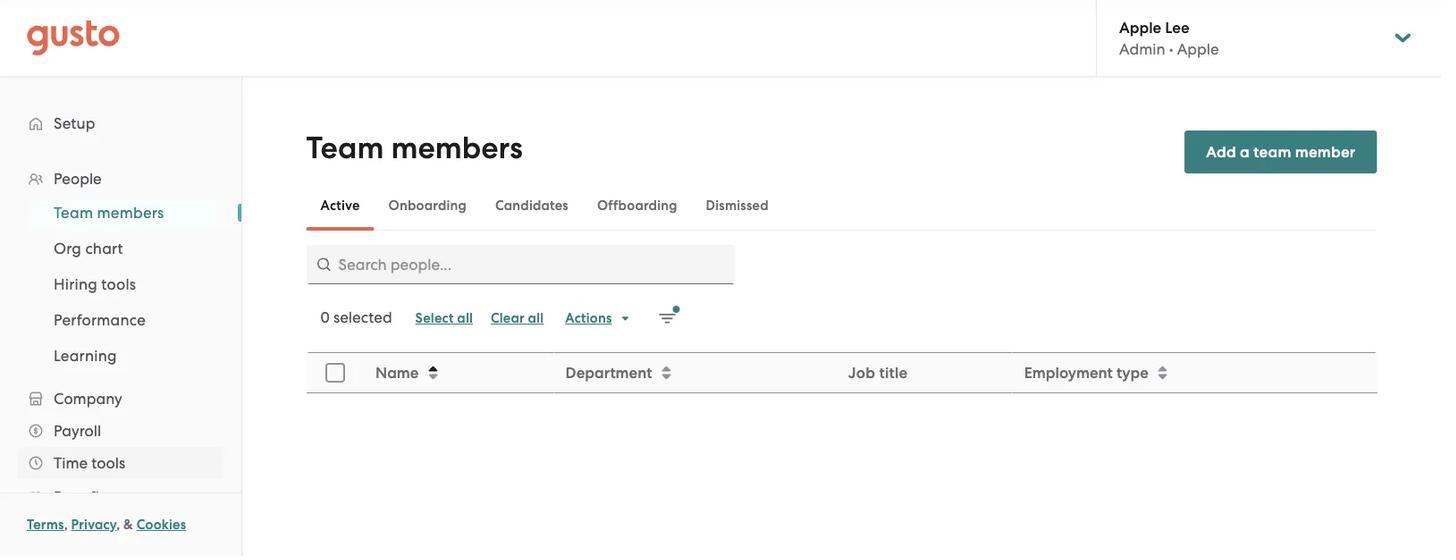 Task type: vqa. For each thing, say whether or not it's contained in the screenshot.
the legal related to First name
no



Task type: describe. For each thing, give the bounding box(es) containing it.
company
[[54, 390, 122, 408]]

add a team member button
[[1185, 131, 1378, 174]]

0 selected status
[[321, 309, 392, 326]]

payroll button
[[18, 415, 224, 447]]

org
[[54, 240, 81, 258]]

dismissed button
[[692, 184, 783, 227]]

actions button
[[557, 304, 641, 333]]

people button
[[18, 163, 224, 195]]

payroll
[[54, 422, 101, 440]]

2 , from the left
[[116, 517, 120, 533]]

all for select all
[[457, 310, 473, 326]]

team
[[1254, 143, 1292, 161]]

home image
[[27, 20, 120, 56]]

admin
[[1120, 40, 1166, 58]]

0 selected
[[321, 309, 392, 326]]

all for clear all
[[528, 310, 544, 326]]

chart
[[85, 240, 123, 258]]

member
[[1296, 143, 1356, 161]]

job title
[[848, 364, 908, 382]]

employment type
[[1024, 364, 1149, 382]]

team members inside list
[[54, 204, 164, 222]]

terms
[[27, 517, 64, 533]]

performance link
[[32, 304, 224, 336]]

add
[[1207, 143, 1237, 161]]

terms , privacy , & cookies
[[27, 517, 186, 533]]

type
[[1116, 364, 1149, 382]]

select
[[416, 310, 454, 326]]

people
[[54, 170, 102, 188]]

onboarding
[[389, 198, 467, 214]]

1 vertical spatial apple
[[1178, 40, 1220, 58]]

1 horizontal spatial members
[[391, 130, 523, 166]]

hiring tools link
[[32, 268, 224, 301]]

add a team member
[[1207, 143, 1356, 161]]

employment type button
[[1013, 354, 1377, 392]]

1 horizontal spatial team
[[306, 130, 384, 166]]

clear all button
[[482, 304, 553, 333]]

0 vertical spatial apple
[[1120, 18, 1162, 36]]



Task type: locate. For each thing, give the bounding box(es) containing it.
select all button
[[407, 304, 482, 333]]

apple right •
[[1178, 40, 1220, 58]]

cookies
[[137, 517, 186, 533]]

gusto navigation element
[[0, 77, 242, 556]]

2 all from the left
[[528, 310, 544, 326]]

0 horizontal spatial team
[[54, 204, 93, 222]]

select all
[[416, 310, 473, 326]]

onboarding button
[[374, 184, 481, 227]]

hiring tools
[[54, 276, 136, 293]]

1 vertical spatial team
[[54, 204, 93, 222]]

privacy
[[71, 517, 116, 533]]

1 vertical spatial members
[[97, 204, 164, 222]]

0 vertical spatial members
[[391, 130, 523, 166]]

tools down payroll dropdown button
[[91, 454, 125, 472]]

team
[[306, 130, 384, 166], [54, 204, 93, 222]]

1 vertical spatial team members
[[54, 204, 164, 222]]

offboarding button
[[583, 184, 692, 227]]

tools down org chart link
[[101, 276, 136, 293]]

hiring
[[54, 276, 97, 293]]

privacy link
[[71, 517, 116, 533]]

1 vertical spatial tools
[[91, 454, 125, 472]]

1 horizontal spatial team members
[[306, 130, 523, 166]]

members down people "dropdown button"
[[97, 204, 164, 222]]

0 vertical spatial team
[[306, 130, 384, 166]]

name button
[[365, 354, 553, 392]]

candidates
[[496, 198, 569, 214]]

benefits
[[54, 488, 112, 506]]

tools for hiring tools
[[101, 276, 136, 293]]

time tools button
[[18, 447, 224, 479]]

2 list from the top
[[0, 195, 242, 374]]

selected
[[334, 309, 392, 326]]

team down people
[[54, 204, 93, 222]]

lee
[[1166, 18, 1190, 36]]

apple up admin
[[1120, 18, 1162, 36]]

1 all from the left
[[457, 310, 473, 326]]

,
[[64, 517, 68, 533], [116, 517, 120, 533]]

learning link
[[32, 340, 224, 372]]

•
[[1170, 40, 1174, 58]]

name
[[375, 364, 419, 382]]

department
[[565, 364, 652, 382]]

title
[[879, 364, 908, 382]]

, left privacy
[[64, 517, 68, 533]]

0 horizontal spatial members
[[97, 204, 164, 222]]

team inside list
[[54, 204, 93, 222]]

dismissed
[[706, 198, 769, 214]]

0 horizontal spatial ,
[[64, 517, 68, 533]]

setup link
[[18, 107, 224, 140]]

, left &
[[116, 517, 120, 533]]

apple
[[1120, 18, 1162, 36], [1178, 40, 1220, 58]]

0 horizontal spatial team members
[[54, 204, 164, 222]]

all right select
[[457, 310, 473, 326]]

1 horizontal spatial all
[[528, 310, 544, 326]]

org chart
[[54, 240, 123, 258]]

actions
[[566, 310, 612, 326]]

department button
[[555, 354, 837, 392]]

members
[[391, 130, 523, 166], [97, 204, 164, 222]]

Search people... field
[[306, 245, 736, 284]]

apple lee admin • apple
[[1120, 18, 1220, 58]]

members up onboarding
[[391, 130, 523, 166]]

benefits link
[[18, 481, 224, 513]]

team members
[[306, 130, 523, 166], [54, 204, 164, 222]]

list
[[0, 163, 242, 556], [0, 195, 242, 374]]

learning
[[54, 347, 117, 365]]

job
[[848, 364, 875, 382]]

time
[[54, 454, 88, 472]]

tools inside 'dropdown button'
[[91, 454, 125, 472]]

all right clear
[[528, 310, 544, 326]]

terms link
[[27, 517, 64, 533]]

setup
[[54, 114, 95, 132]]

list containing team members
[[0, 195, 242, 374]]

cookies button
[[137, 514, 186, 536]]

team members down people "dropdown button"
[[54, 204, 164, 222]]

members inside list
[[97, 204, 164, 222]]

team up active button
[[306, 130, 384, 166]]

candidates button
[[481, 184, 583, 227]]

team members up onboarding
[[306, 130, 523, 166]]

Select all rows on this page checkbox
[[315, 353, 355, 393]]

0 horizontal spatial apple
[[1120, 18, 1162, 36]]

employment
[[1024, 364, 1113, 382]]

clear all
[[491, 310, 544, 326]]

0 vertical spatial tools
[[101, 276, 136, 293]]

team members tab list
[[306, 181, 1378, 231]]

performance
[[54, 311, 146, 329]]

list containing people
[[0, 163, 242, 556]]

1 horizontal spatial apple
[[1178, 40, 1220, 58]]

tools
[[101, 276, 136, 293], [91, 454, 125, 472]]

company button
[[18, 383, 224, 415]]

active
[[321, 198, 360, 214]]

org chart link
[[32, 233, 224, 265]]

clear
[[491, 310, 525, 326]]

team members link
[[32, 197, 224, 229]]

1 horizontal spatial ,
[[116, 517, 120, 533]]

time tools
[[54, 454, 125, 472]]

1 list from the top
[[0, 163, 242, 556]]

active button
[[306, 184, 374, 227]]

a
[[1241, 143, 1251, 161]]

all
[[457, 310, 473, 326], [528, 310, 544, 326]]

0 horizontal spatial all
[[457, 310, 473, 326]]

0
[[321, 309, 330, 326]]

offboarding
[[597, 198, 678, 214]]

&
[[124, 517, 133, 533]]

0 vertical spatial team members
[[306, 130, 523, 166]]

tools for time tools
[[91, 454, 125, 472]]

1 , from the left
[[64, 517, 68, 533]]

new notifications image
[[659, 306, 680, 327]]



